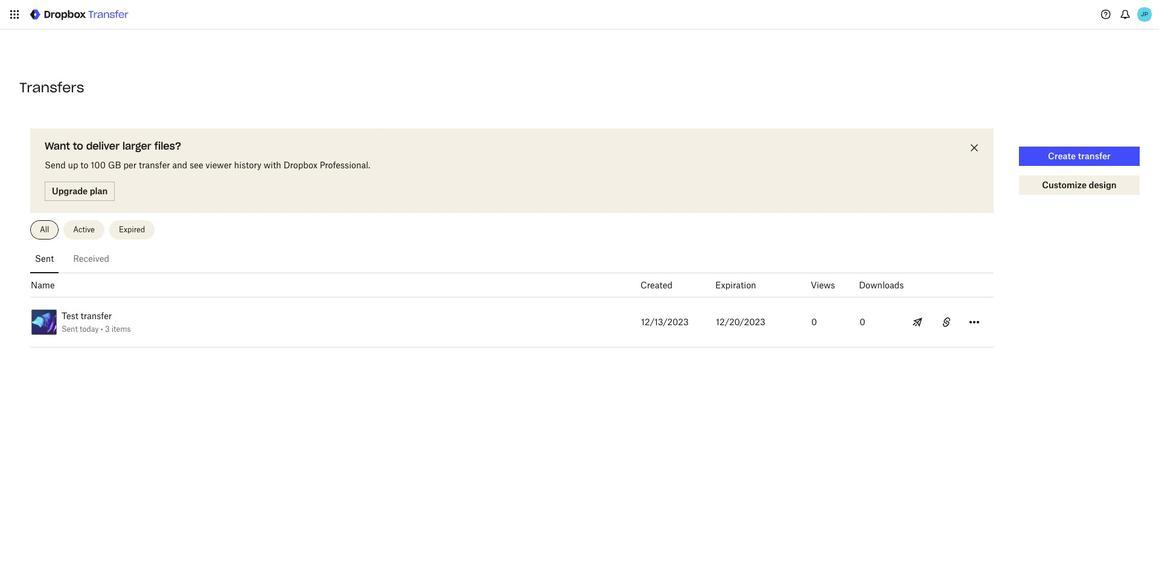 Task type: describe. For each thing, give the bounding box(es) containing it.
tab list containing sent
[[30, 245, 994, 273]]

transfer for test transfer sent today • 3 items
[[81, 311, 112, 321]]

test transfer sent today • 3 items
[[62, 311, 131, 334]]

gb
[[108, 160, 121, 170]]

expired button
[[109, 220, 155, 240]]

files?
[[154, 140, 181, 152]]

want
[[45, 140, 70, 152]]

active
[[73, 225, 95, 234]]

1 vertical spatial to
[[81, 160, 88, 170]]

sent inside tab
[[35, 254, 54, 264]]

all button
[[30, 220, 59, 240]]

and
[[172, 160, 187, 170]]

views
[[811, 280, 835, 290]]

1 0 from the left
[[811, 317, 817, 327]]

upgrade plan button
[[45, 182, 115, 201]]

customize design
[[1042, 180, 1117, 190]]

copy link image
[[939, 315, 954, 330]]

dropbox
[[284, 160, 318, 170]]

received tab
[[68, 245, 114, 273]]

see
[[190, 160, 203, 170]]

design
[[1089, 180, 1117, 190]]

name
[[31, 280, 55, 290]]

plan
[[90, 186, 108, 196]]

transfer inside want to deliver larger files? alert
[[139, 160, 170, 170]]

professional.
[[320, 160, 370, 170]]

transfers
[[19, 79, 84, 96]]

sent tab
[[30, 245, 59, 273]]

all
[[40, 225, 49, 234]]

upgrade plan
[[52, 186, 108, 196]]

test transfer cell
[[22, 298, 633, 347]]



Task type: locate. For each thing, give the bounding box(es) containing it.
history
[[234, 160, 261, 170]]

jp button
[[1135, 5, 1154, 24]]

row
[[22, 298, 994, 348]]

send
[[45, 160, 66, 170]]

transfer up the design
[[1078, 151, 1111, 161]]

0 down views
[[811, 317, 817, 327]]

viewer
[[206, 160, 232, 170]]

sent up name
[[35, 254, 54, 264]]

1 horizontal spatial transfer
[[139, 160, 170, 170]]

active button
[[64, 220, 104, 240]]

received
[[73, 254, 109, 264]]

downloads
[[859, 280, 904, 290]]

3
[[105, 325, 110, 334]]

12/13/2023
[[641, 317, 689, 327]]

larger
[[123, 140, 151, 152]]

2 horizontal spatial transfer
[[1078, 151, 1111, 161]]

expiration
[[715, 280, 756, 290]]

sent inside test transfer sent today • 3 items
[[62, 325, 78, 334]]

0 vertical spatial sent
[[35, 254, 54, 264]]

tab list
[[30, 245, 994, 273]]

send up to 100 gb per transfer and see viewer history with dropbox professional.
[[45, 160, 370, 170]]

today
[[80, 325, 99, 334]]

to up up
[[73, 140, 83, 152]]

transfer for create transfer
[[1078, 151, 1111, 161]]

upgrade
[[52, 186, 88, 196]]

customize
[[1042, 180, 1087, 190]]

transfer actions button image
[[967, 315, 982, 330]]

transfer inside button
[[1078, 151, 1111, 161]]

sent
[[35, 254, 54, 264], [62, 325, 78, 334]]

send email image
[[910, 315, 925, 330]]

want to deliver larger files?
[[45, 140, 181, 152]]

0 down downloads
[[860, 317, 865, 327]]

0
[[811, 317, 817, 327], [860, 317, 865, 327]]

transfer inside test transfer sent today • 3 items
[[81, 311, 112, 321]]

2 0 from the left
[[860, 317, 865, 327]]

1 horizontal spatial 0
[[860, 317, 865, 327]]

up
[[68, 160, 78, 170]]

table containing name
[[22, 273, 994, 348]]

0 horizontal spatial 0
[[811, 317, 817, 327]]

0 horizontal spatial sent
[[35, 254, 54, 264]]

create transfer button
[[1019, 147, 1140, 166]]

want to deliver larger files? alert
[[30, 129, 994, 213]]

customize design button
[[1019, 176, 1140, 195]]

12/20/2023
[[716, 317, 765, 327]]

with
[[264, 160, 281, 170]]

0 vertical spatial to
[[73, 140, 83, 152]]

created
[[641, 280, 673, 290]]

transfer
[[1078, 151, 1111, 161], [139, 160, 170, 170], [81, 311, 112, 321]]

row containing test transfer
[[22, 298, 994, 348]]

expired
[[119, 225, 145, 234]]

to right up
[[81, 160, 88, 170]]

1 vertical spatial sent
[[62, 325, 78, 334]]

•
[[101, 325, 103, 334]]

create transfer
[[1048, 151, 1111, 161]]

deliver
[[86, 140, 120, 152]]

per
[[123, 160, 137, 170]]

test
[[62, 311, 78, 321]]

sent down test
[[62, 325, 78, 334]]

jp
[[1141, 10, 1148, 18]]

0 horizontal spatial transfer
[[81, 311, 112, 321]]

100
[[91, 160, 106, 170]]

create
[[1048, 151, 1076, 161]]

transfer down files?
[[139, 160, 170, 170]]

transfer up •
[[81, 311, 112, 321]]

1 horizontal spatial sent
[[62, 325, 78, 334]]

table
[[22, 273, 994, 348]]

to
[[73, 140, 83, 152], [81, 160, 88, 170]]

items
[[112, 325, 131, 334]]



Task type: vqa. For each thing, say whether or not it's contained in the screenshot.
From date
no



